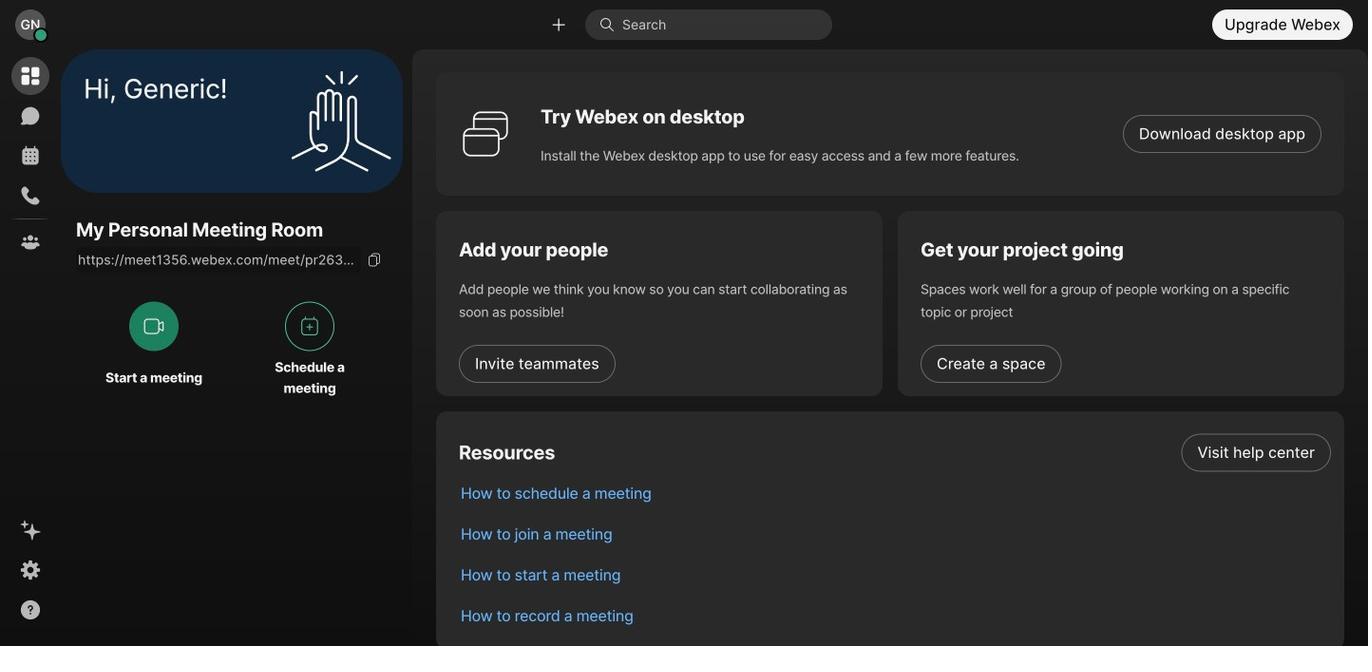 Task type: vqa. For each thing, say whether or not it's contained in the screenshot.
3rd list item from the bottom of the page
yes



Task type: describe. For each thing, give the bounding box(es) containing it.
5 list item from the top
[[446, 596, 1345, 637]]

1 list item from the top
[[446, 432, 1345, 473]]

3 list item from the top
[[446, 514, 1345, 555]]



Task type: locate. For each thing, give the bounding box(es) containing it.
list item
[[446, 432, 1345, 473], [446, 473, 1345, 514], [446, 514, 1345, 555], [446, 555, 1345, 596], [446, 596, 1345, 637]]

None text field
[[76, 246, 361, 273]]

4 list item from the top
[[446, 555, 1345, 596]]

two hands high fiving image
[[284, 64, 398, 178]]

navigation
[[0, 49, 61, 646]]

2 list item from the top
[[446, 473, 1345, 514]]

webex tab list
[[11, 57, 49, 261]]



